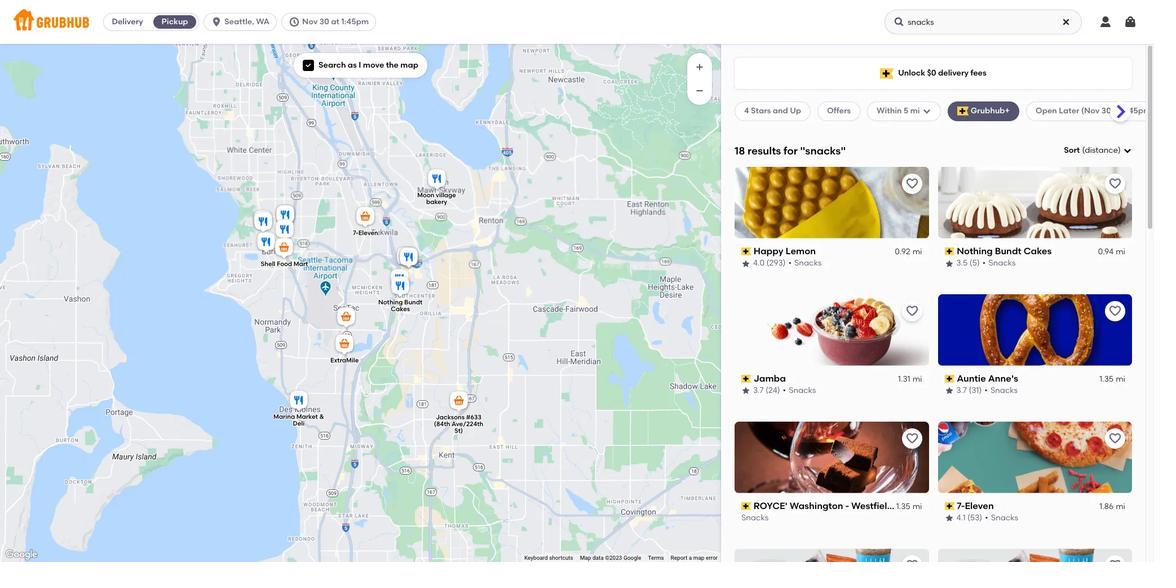 Task type: vqa. For each thing, say whether or not it's contained in the screenshot.
the top Saved restaurant button
no



Task type: describe. For each thing, give the bounding box(es) containing it.
grubhub plus flag logo image for grubhub+
[[957, 107, 969, 116]]

1 vertical spatial map
[[693, 555, 705, 561]]

3.7 (24)
[[753, 386, 780, 395]]

wa
[[256, 17, 270, 27]]

moon
[[417, 191, 434, 199]]

1.35 for washington
[[896, 502, 911, 511]]

4.1
[[957, 513, 966, 523]]

cakes inside nothing bundt cakes
[[391, 305, 410, 313]]

subscription pass image for auntie anne's
[[945, 375, 955, 383]]

and
[[773, 106, 788, 116]]

search as i move the map
[[319, 60, 418, 70]]

nothing bundt cakes image
[[389, 274, 411, 299]]

later
[[1059, 106, 1080, 116]]

st)
[[454, 427, 463, 434]]

• snacks for jamba
[[783, 386, 816, 395]]

subscription pass image for happy lemon
[[742, 248, 751, 255]]

map data ©2023 google
[[580, 555, 641, 561]]

shortcuts
[[549, 555, 573, 561]]

up
[[790, 106, 801, 116]]

"snacks"
[[800, 144, 846, 157]]

extramile image
[[333, 332, 356, 357]]

subscription pass image for 7-eleven
[[945, 502, 955, 510]]

auntie anne's
[[957, 373, 1018, 384]]

keyboard
[[524, 555, 548, 561]]

bakery
[[426, 198, 447, 205]]

(24)
[[766, 386, 780, 395]]

mi for anne's
[[1116, 374, 1126, 384]]

ronnie's market image
[[255, 230, 277, 255]]

snacks down the royce'
[[742, 513, 769, 523]]

none field containing sort
[[1064, 145, 1132, 156]]

bundt inside nothing bundt cakes
[[404, 299, 422, 306]]

anne's
[[988, 373, 1018, 384]]

&
[[319, 413, 324, 420]]

deli
[[293, 420, 304, 427]]

pickup button
[[151, 13, 199, 31]]

jacksons #633 (84th ave/224th st) image
[[447, 389, 470, 414]]

0 vertical spatial nothing bundt cakes
[[957, 246, 1052, 256]]

google image
[[3, 548, 40, 562]]

-
[[846, 500, 849, 511]]

extramile logo image
[[735, 549, 929, 562]]

happy lemon logo image
[[735, 167, 929, 238]]

)
[[1118, 146, 1121, 155]]

• snacks for auntie anne's
[[985, 386, 1018, 395]]

royce' washington - westfield southcenter mall image
[[397, 246, 420, 270]]

report a map error link
[[671, 555, 718, 561]]

seattle,
[[224, 17, 254, 27]]

shell food mart image
[[273, 236, 295, 261]]

save this restaurant button for jamba
[[902, 301, 922, 321]]

• for auntie anne's
[[985, 386, 988, 395]]

0 horizontal spatial map
[[401, 60, 418, 70]]

1.31
[[898, 374, 911, 384]]

happy lemon
[[754, 246, 816, 256]]

market
[[296, 413, 318, 420]]

1:45pm)
[[1124, 106, 1154, 116]]

southcenter
[[895, 500, 950, 511]]

1 horizontal spatial nothing
[[957, 246, 993, 256]]

offers
[[827, 106, 851, 116]]

3.7 for jamba
[[753, 386, 764, 395]]

1 vertical spatial eleven
[[965, 500, 994, 511]]

1.35 mi for royce' washington - westfield southcenter mall
[[896, 502, 922, 511]]

mart
[[293, 260, 308, 267]]

• snacks for nothing bundt cakes
[[983, 258, 1016, 268]]

stars
[[751, 106, 771, 116]]

1.86 mi
[[1100, 502, 1126, 511]]

4 stars and up
[[744, 106, 801, 116]]

1.35 mi for auntie anne's
[[1100, 374, 1126, 384]]

marina market & deli
[[273, 413, 324, 427]]

food
[[277, 260, 292, 267]]

jacksons #633 (84th ave/224th st)
[[434, 413, 483, 434]]

report
[[671, 555, 688, 561]]

unlock
[[898, 68, 925, 78]]

svg image inside nov 30 at 1:45pm button
[[289, 16, 300, 28]]

jamba logo image
[[735, 294, 929, 366]]

save this restaurant button for royce' washington - westfield southcenter mall
[[902, 428, 922, 449]]

royce' washington - westfield southcenter mall logo image
[[735, 422, 929, 493]]

ave/224th
[[451, 420, 483, 428]]

save this restaurant image for jamba
[[905, 304, 919, 318]]

0.94 mi
[[1098, 247, 1126, 257]]

shell food mart
[[261, 260, 308, 267]]

(53)
[[968, 513, 982, 523]]

nov
[[302, 17, 318, 27]]

google
[[624, 555, 641, 561]]

distance
[[1085, 146, 1118, 155]]

terms link
[[648, 555, 664, 561]]

star icon image for nothing bundt cakes
[[945, 259, 954, 268]]

18
[[735, 144, 745, 157]]

nothing bundt cakes inside map "region"
[[378, 299, 422, 313]]

grubhub plus flag logo image for unlock $0 delivery fees
[[880, 68, 894, 79]]

royce' washington - westfield southcenter mall
[[754, 500, 971, 511]]

mi for bundt
[[1116, 247, 1126, 257]]

terms
[[648, 555, 664, 561]]

auntie
[[957, 373, 986, 384]]

keyboard shortcuts
[[524, 555, 573, 561]]

minus icon image
[[694, 85, 705, 96]]

snacks for 7-
[[991, 513, 1018, 523]]

marina
[[273, 413, 295, 420]]

4
[[744, 106, 749, 116]]

$0
[[927, 68, 936, 78]]

(5)
[[970, 258, 980, 268]]

0.92
[[895, 247, 911, 257]]

keyboard shortcuts button
[[524, 554, 573, 562]]

save this restaurant image for auntie anne's
[[1109, 304, 1122, 318]]

royce'
[[754, 500, 788, 511]]

1 horizontal spatial 7-eleven
[[957, 500, 994, 511]]

save this restaurant image for happy lemon
[[905, 177, 919, 190]]

(nov
[[1081, 106, 1100, 116]]

report a map error
[[671, 555, 718, 561]]

save this restaurant button for 7-eleven
[[1105, 428, 1126, 449]]

7-eleven inside map "region"
[[353, 229, 378, 236]]

lemon
[[786, 246, 816, 256]]

3.7 (31)
[[957, 386, 982, 395]]

18 results for "snacks"
[[735, 144, 846, 157]]

marina market & deli image
[[287, 389, 310, 414]]

star icon image for jamba
[[742, 386, 751, 396]]

star icon image for 7-eleven
[[945, 514, 954, 523]]

pierro bakery image
[[273, 218, 296, 243]]

©2023
[[605, 555, 622, 561]]

save this restaurant image for nothing bundt cakes
[[1109, 177, 1122, 190]]

nothing bundt cakes logo image
[[938, 167, 1132, 238]]

star icon image for happy lemon
[[742, 259, 751, 268]]

mawadda cafe image
[[274, 203, 296, 228]]

results
[[748, 144, 781, 157]]

delivery
[[112, 17, 143, 27]]



Task type: locate. For each thing, give the bounding box(es) containing it.
star icon image left 3.7 (24)
[[742, 386, 751, 396]]

nothing bundt cakes
[[957, 246, 1052, 256], [378, 299, 422, 313]]

1 vertical spatial 7-
[[957, 500, 965, 511]]

map right the in the top left of the page
[[401, 60, 418, 70]]

within
[[877, 106, 902, 116]]

0 vertical spatial subscription pass image
[[742, 248, 751, 255]]

0 horizontal spatial cakes
[[391, 305, 410, 313]]

1.35 mi
[[1100, 374, 1126, 384], [896, 502, 922, 511]]

(84th
[[434, 420, 450, 428]]

1 vertical spatial 1.35 mi
[[896, 502, 922, 511]]

star icon image left 3.7 (31)
[[945, 386, 954, 396]]

1 horizontal spatial subscription pass image
[[945, 375, 955, 383]]

7- inside map "region"
[[353, 229, 358, 236]]

snacks
[[795, 258, 822, 268], [989, 258, 1016, 268], [789, 386, 816, 395], [991, 386, 1018, 395], [742, 513, 769, 523], [991, 513, 1018, 523]]

1 horizontal spatial 30
[[1102, 106, 1111, 116]]

star icon image left '4.0'
[[742, 259, 751, 268]]

move
[[363, 60, 384, 70]]

3.7 left (24)
[[753, 386, 764, 395]]

• snacks right (53)
[[985, 513, 1018, 523]]

subscription pass image left auntie
[[945, 375, 955, 383]]

star icon image for auntie anne's
[[945, 386, 954, 396]]

subscription pass image
[[742, 248, 751, 255], [945, 375, 955, 383]]

30
[[320, 17, 329, 27], [1102, 106, 1111, 116]]

0 vertical spatial 1.35 mi
[[1100, 374, 1126, 384]]

tacos el hass image
[[252, 210, 274, 235]]

grubhub plus flag logo image
[[880, 68, 894, 79], [957, 107, 969, 116]]

sort
[[1064, 146, 1080, 155]]

1 horizontal spatial eleven
[[965, 500, 994, 511]]

dairy queen image
[[251, 208, 274, 233]]

at left 1:45pm
[[331, 17, 339, 27]]

1 horizontal spatial at
[[1113, 106, 1122, 116]]

1 horizontal spatial nothing bundt cakes
[[957, 246, 1052, 256]]

0 vertical spatial nothing
[[957, 246, 993, 256]]

4.0
[[753, 258, 765, 268]]

pickup
[[162, 17, 188, 27]]

delivery
[[938, 68, 969, 78]]

• for nothing bundt cakes
[[983, 258, 986, 268]]

auntie anne's image
[[397, 246, 420, 270]]

7-
[[353, 229, 358, 236], [957, 500, 965, 511]]

1 horizontal spatial grubhub plus flag logo image
[[957, 107, 969, 116]]

1 3.7 from the left
[[753, 386, 764, 395]]

save this restaurant image
[[905, 304, 919, 318], [1109, 304, 1122, 318], [1109, 559, 1122, 562]]

0 horizontal spatial 1.35
[[896, 502, 911, 511]]

fees
[[971, 68, 987, 78]]

cakes
[[1024, 246, 1052, 256], [391, 305, 410, 313]]

save this restaurant image for 7-eleven
[[1109, 432, 1122, 445]]

snacks down anne's
[[991, 386, 1018, 395]]

jacksons
[[436, 413, 464, 421]]

seattle, wa button
[[204, 13, 281, 31]]

antojitos michalisco 1st ave image
[[274, 203, 296, 228]]

1 vertical spatial subscription pass image
[[945, 375, 955, 383]]

3.5 (5)
[[957, 258, 980, 268]]

nothing bundt cakes up (5)
[[957, 246, 1052, 256]]

washington
[[790, 500, 843, 511]]

shell food mart logo image
[[938, 549, 1132, 562]]

nothing down happy lemon image on the left
[[378, 299, 403, 306]]

• snacks down anne's
[[985, 386, 1018, 395]]

subscription pass image for nothing bundt cakes
[[945, 248, 955, 255]]

bundt down nothing bundt cakes logo
[[995, 246, 1022, 256]]

bundt down happy lemon image on the left
[[404, 299, 422, 306]]

0 vertical spatial 7-
[[353, 229, 358, 236]]

within 5 mi
[[877, 106, 920, 116]]

1:45pm
[[341, 17, 369, 27]]

0 vertical spatial 30
[[320, 17, 329, 27]]

1.35 for anne's
[[1100, 374, 1114, 384]]

Search for food, convenience, alcohol... search field
[[885, 10, 1082, 34]]

star icon image left '4.1'
[[945, 514, 954, 523]]

1 horizontal spatial bundt
[[995, 246, 1022, 256]]

nov 30 at 1:45pm button
[[281, 13, 381, 31]]

1 horizontal spatial 3.7
[[957, 386, 967, 395]]

svg image
[[1099, 15, 1113, 29], [1124, 15, 1137, 29], [211, 16, 222, 28], [922, 107, 931, 116]]

star icon image left 3.5
[[945, 259, 954, 268]]

main navigation navigation
[[0, 0, 1154, 44]]

jamba
[[754, 373, 786, 384]]

star icon image
[[742, 259, 751, 268], [945, 259, 954, 268], [742, 386, 751, 396], [945, 386, 954, 396], [945, 514, 954, 523]]

1 horizontal spatial 1.35
[[1100, 374, 1114, 384]]

auntie anne's logo image
[[938, 294, 1132, 366]]

happy
[[754, 246, 784, 256]]

1.86
[[1100, 502, 1114, 511]]

search
[[319, 60, 346, 70]]

seattle, wa
[[224, 17, 270, 27]]

• down happy lemon
[[789, 258, 792, 268]]

mi for washington
[[913, 502, 922, 511]]

• for 7-eleven
[[985, 513, 988, 523]]

shell
[[261, 260, 275, 267]]

extramile
[[330, 357, 359, 364]]

7 eleven image
[[354, 205, 376, 230]]

0.94
[[1098, 247, 1114, 257]]

(293)
[[767, 258, 786, 268]]

0 vertical spatial map
[[401, 60, 418, 70]]

grubhub plus flag logo image left grubhub+
[[957, 107, 969, 116]]

open later (nov 30 at 1:45pm)
[[1036, 106, 1154, 116]]

cakes down nothing bundt cakes logo
[[1024, 246, 1052, 256]]

1 vertical spatial 30
[[1102, 106, 1111, 116]]

nov 30 at 1:45pm
[[302, 17, 369, 27]]

save this restaurant button for happy lemon
[[902, 174, 922, 194]]

• right (31)
[[985, 386, 988, 395]]

0 vertical spatial cakes
[[1024, 246, 1052, 256]]

0 vertical spatial at
[[331, 17, 339, 27]]

0 vertical spatial 1.35
[[1100, 374, 1114, 384]]

at left 1:45pm)
[[1113, 106, 1122, 116]]

1 vertical spatial 7-eleven
[[957, 500, 994, 511]]

• snacks right (24)
[[783, 386, 816, 395]]

nothing up (5)
[[957, 246, 993, 256]]

1 vertical spatial bundt
[[404, 299, 422, 306]]

mall
[[952, 500, 971, 511]]

0 horizontal spatial nothing bundt cakes
[[378, 299, 422, 313]]

snacks right (5)
[[989, 258, 1016, 268]]

0 vertical spatial 7-eleven
[[353, 229, 378, 236]]

westfield
[[852, 500, 893, 511]]

jamba image
[[394, 245, 417, 270]]

save this restaurant image for royce' washington - westfield southcenter mall
[[905, 432, 919, 445]]

subscription pass image left happy
[[742, 248, 751, 255]]

for
[[784, 144, 798, 157]]

subscription pass image for jamba
[[742, 375, 751, 383]]

5
[[904, 106, 909, 116]]

snacks for happy
[[795, 258, 822, 268]]

• right (24)
[[783, 386, 786, 395]]

0 vertical spatial eleven
[[358, 229, 378, 236]]

bundt
[[995, 246, 1022, 256], [404, 299, 422, 306]]

snacks for nothing
[[989, 258, 1016, 268]]

save this restaurant image
[[905, 177, 919, 190], [1109, 177, 1122, 190], [905, 432, 919, 445], [1109, 432, 1122, 445], [905, 559, 919, 562]]

mi
[[910, 106, 920, 116], [913, 247, 922, 257], [1116, 247, 1126, 257], [913, 374, 922, 384], [1116, 374, 1126, 384], [913, 502, 922, 511], [1116, 502, 1126, 511]]

map region
[[0, 0, 845, 562]]

map right a on the right of the page
[[693, 555, 705, 561]]

3.7 left (31)
[[957, 386, 967, 395]]

moon village bakery
[[417, 191, 456, 205]]

data
[[593, 555, 604, 561]]

svg image
[[289, 16, 300, 28], [894, 16, 905, 28], [1062, 17, 1071, 27], [305, 62, 312, 69], [1123, 146, 1132, 155]]

svg image inside seattle, wa button
[[211, 16, 222, 28]]

1 vertical spatial cakes
[[391, 305, 410, 313]]

open
[[1036, 106, 1057, 116]]

3.7
[[753, 386, 764, 395], [957, 386, 967, 395]]

30 inside button
[[320, 17, 329, 27]]

subscription pass image for royce' washington - westfield southcenter mall
[[742, 502, 751, 510]]

1 horizontal spatial cakes
[[1024, 246, 1052, 256]]

2 3.7 from the left
[[957, 386, 967, 395]]

1 vertical spatial nothing bundt cakes
[[378, 299, 422, 313]]

error
[[706, 555, 718, 561]]

1 vertical spatial nothing
[[378, 299, 403, 306]]

0 horizontal spatial 7-eleven
[[353, 229, 378, 236]]

4.1 (53)
[[957, 513, 982, 523]]

a
[[689, 555, 692, 561]]

the
[[386, 60, 399, 70]]

• snacks for 7-eleven
[[985, 513, 1018, 523]]

snacks down lemon
[[795, 258, 822, 268]]

grubhub plus flag logo image left unlock
[[880, 68, 894, 79]]

delivery button
[[104, 13, 151, 31]]

0 horizontal spatial 1.35 mi
[[896, 502, 922, 511]]

happy lemon image
[[388, 267, 411, 292]]

(31)
[[969, 386, 982, 395]]

1.31 mi
[[898, 374, 922, 384]]

• snacks right (5)
[[983, 258, 1016, 268]]

moon village bakery image
[[425, 167, 448, 192]]

mi for eleven
[[1116, 502, 1126, 511]]

sea tac marathon image
[[335, 305, 357, 330]]

0 vertical spatial grubhub plus flag logo image
[[880, 68, 894, 79]]

30 right the nov
[[320, 17, 329, 27]]

0 horizontal spatial 30
[[320, 17, 329, 27]]

1 horizontal spatial 1.35 mi
[[1100, 374, 1126, 384]]

1 horizontal spatial 7-
[[957, 500, 965, 511]]

eleven inside map "region"
[[358, 229, 378, 236]]

1 horizontal spatial map
[[693, 555, 705, 561]]

0 horizontal spatial at
[[331, 17, 339, 27]]

• right (53)
[[985, 513, 988, 523]]

#633
[[466, 413, 481, 421]]

0 horizontal spatial nothing
[[378, 299, 403, 306]]

• snacks for happy lemon
[[789, 258, 822, 268]]

snacks right (53)
[[991, 513, 1018, 523]]

1 vertical spatial 1.35
[[896, 502, 911, 511]]

subscription pass image
[[945, 248, 955, 255], [742, 375, 751, 383], [742, 502, 751, 510], [945, 502, 955, 510]]

0 horizontal spatial subscription pass image
[[742, 248, 751, 255]]

0 horizontal spatial grubhub plus flag logo image
[[880, 68, 894, 79]]

at inside button
[[331, 17, 339, 27]]

sort ( distance )
[[1064, 146, 1121, 155]]

• right (5)
[[983, 258, 986, 268]]

None field
[[1064, 145, 1132, 156]]

nothing bundt cakes down happy lemon image on the left
[[378, 299, 422, 313]]

4.0 (293)
[[753, 258, 786, 268]]

i
[[359, 60, 361, 70]]

1 vertical spatial at
[[1113, 106, 1122, 116]]

nothing inside nothing bundt cakes
[[378, 299, 403, 306]]

0 horizontal spatial 7-
[[353, 229, 358, 236]]

mi for lemon
[[913, 247, 922, 257]]

unlock $0 delivery fees
[[898, 68, 987, 78]]

0 horizontal spatial 3.7
[[753, 386, 764, 395]]

map
[[401, 60, 418, 70], [693, 555, 705, 561]]

snacks right (24)
[[789, 386, 816, 395]]

0 horizontal spatial eleven
[[358, 229, 378, 236]]

as
[[348, 60, 357, 70]]

0 vertical spatial bundt
[[995, 246, 1022, 256]]

village
[[436, 191, 456, 199]]

snacks for auntie
[[991, 386, 1018, 395]]

cakes down nothing bundt cakes image
[[391, 305, 410, 313]]

• for happy lemon
[[789, 258, 792, 268]]

1 vertical spatial grubhub plus flag logo image
[[957, 107, 969, 116]]

save this restaurant button for auntie anne's
[[1105, 301, 1126, 321]]

30 right (nov
[[1102, 106, 1111, 116]]

• snacks down lemon
[[789, 258, 822, 268]]

• for jamba
[[783, 386, 786, 395]]

plus icon image
[[694, 61, 705, 73]]

7-eleven logo image
[[938, 422, 1132, 493]]

save this restaurant button for nothing bundt cakes
[[1105, 174, 1126, 194]]

map
[[580, 555, 591, 561]]

0 horizontal spatial bundt
[[404, 299, 422, 306]]

3.7 for auntie anne's
[[957, 386, 967, 395]]



